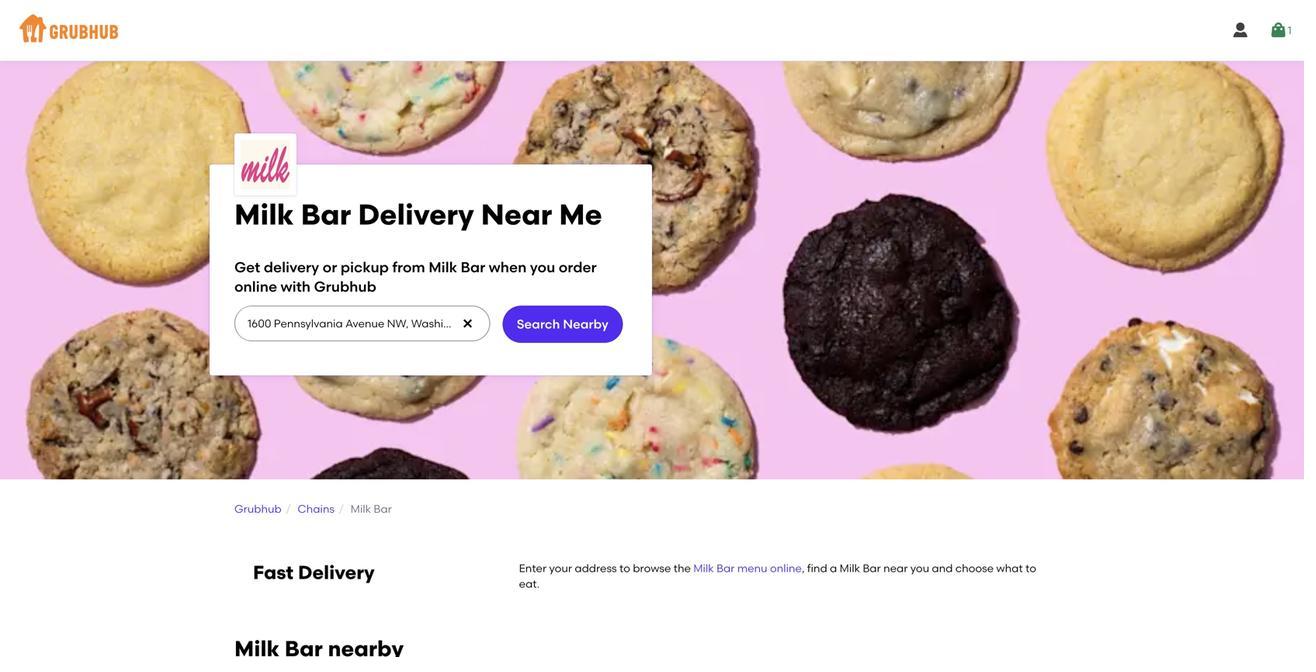 Task type: describe. For each thing, give the bounding box(es) containing it.
get delivery or pickup from milk bar when you order online with grubhub
[[235, 259, 597, 295]]

milk down milk bar logo
[[235, 198, 294, 232]]

1 horizontal spatial online
[[770, 562, 802, 575]]

or
[[323, 259, 337, 276]]

enter
[[519, 562, 547, 575]]

address
[[575, 562, 617, 575]]

find
[[808, 562, 828, 575]]

milk bar delivery near me
[[235, 198, 602, 232]]

search nearby
[[517, 317, 609, 332]]

and
[[932, 562, 953, 575]]

1 vertical spatial grubhub
[[235, 503, 282, 516]]

near
[[481, 198, 552, 232]]

bar inside get delivery or pickup from milk bar when you order online with grubhub
[[461, 259, 486, 276]]

when
[[489, 259, 527, 276]]

milk bar logo image
[[241, 140, 290, 189]]

Search Address search field
[[235, 307, 489, 341]]

milk right chains at bottom
[[351, 503, 371, 516]]

search nearby button
[[503, 306, 623, 343]]

chains link
[[298, 503, 335, 516]]

you inside get delivery or pickup from milk bar when you order online with grubhub
[[530, 259, 555, 276]]

browse
[[633, 562, 671, 575]]

delivery
[[264, 259, 319, 276]]

menu
[[738, 562, 768, 575]]

bar up or on the left of page
[[301, 198, 351, 232]]

with
[[281, 278, 311, 295]]

fast delivery
[[253, 562, 375, 584]]

bar left menu
[[717, 562, 735, 575]]

milk inside , find a milk bar near you and choose what to eat.
[[840, 562, 860, 575]]

your
[[549, 562, 572, 575]]

choose
[[956, 562, 994, 575]]

order
[[559, 259, 597, 276]]

main navigation navigation
[[0, 0, 1305, 61]]

1
[[1288, 24, 1292, 37]]

bar inside , find a milk bar near you and choose what to eat.
[[863, 562, 881, 575]]

milk bar
[[351, 503, 392, 516]]

me
[[559, 198, 602, 232]]

svg image inside 1 button
[[1270, 21, 1288, 40]]



Task type: locate. For each thing, give the bounding box(es) containing it.
1 vertical spatial online
[[770, 562, 802, 575]]

from
[[392, 259, 425, 276]]

the
[[674, 562, 691, 575]]

delivery
[[358, 198, 474, 232], [298, 562, 375, 584]]

delivery up from
[[358, 198, 474, 232]]

svg image
[[1232, 21, 1250, 40], [1270, 21, 1288, 40]]

online
[[235, 278, 277, 295], [770, 562, 802, 575]]

search
[[517, 317, 560, 332]]

milk right a
[[840, 562, 860, 575]]

nearby
[[563, 317, 609, 332]]

milk right the
[[694, 562, 714, 575]]

proceed
[[1115, 484, 1160, 497]]

1 vertical spatial delivery
[[298, 562, 375, 584]]

svg image
[[462, 318, 474, 330]]

bar left when
[[461, 259, 486, 276]]

to
[[1162, 484, 1173, 497], [620, 562, 631, 575], [1026, 562, 1037, 575]]

you
[[530, 259, 555, 276], [911, 562, 930, 575]]

enter your address to browse the milk bar menu online
[[519, 562, 802, 575]]

milk
[[235, 198, 294, 232], [429, 259, 457, 276], [351, 503, 371, 516], [694, 562, 714, 575], [840, 562, 860, 575]]

bar left near
[[863, 562, 881, 575]]

1 button
[[1270, 16, 1292, 44]]

grubhub inside get delivery or pickup from milk bar when you order online with grubhub
[[314, 278, 377, 295]]

1 horizontal spatial svg image
[[1270, 21, 1288, 40]]

bar right chains at bottom
[[374, 503, 392, 516]]

you left and at right bottom
[[911, 562, 930, 575]]

1 horizontal spatial to
[[1026, 562, 1037, 575]]

chains
[[298, 503, 335, 516]]

online inside get delivery or pickup from milk bar when you order online with grubhub
[[235, 278, 277, 295]]

eat.
[[519, 578, 540, 591]]

to right what
[[1026, 562, 1037, 575]]

get
[[235, 259, 260, 276]]

,
[[802, 562, 805, 575]]

online down get on the top left of the page
[[235, 278, 277, 295]]

, find a milk bar near you and choose what to eat.
[[519, 562, 1037, 591]]

0 vertical spatial grubhub
[[314, 278, 377, 295]]

bar
[[301, 198, 351, 232], [461, 259, 486, 276], [374, 503, 392, 516], [717, 562, 735, 575], [863, 562, 881, 575]]

0 horizontal spatial grubhub
[[235, 503, 282, 516]]

0 vertical spatial delivery
[[358, 198, 474, 232]]

to right proceed
[[1162, 484, 1173, 497]]

to left browse
[[620, 562, 631, 575]]

checkout
[[1176, 484, 1228, 497]]

2 horizontal spatial to
[[1162, 484, 1173, 497]]

milk right from
[[429, 259, 457, 276]]

milk bar menu online link
[[694, 562, 802, 575]]

what
[[997, 562, 1023, 575]]

grubhub down or on the left of page
[[314, 278, 377, 295]]

0 horizontal spatial to
[[620, 562, 631, 575]]

1 horizontal spatial grubhub
[[314, 278, 377, 295]]

0 vertical spatial online
[[235, 278, 277, 295]]

a
[[830, 562, 837, 575]]

milk inside get delivery or pickup from milk bar when you order online with grubhub
[[429, 259, 457, 276]]

2 svg image from the left
[[1270, 21, 1288, 40]]

online left find
[[770, 562, 802, 575]]

0 horizontal spatial you
[[530, 259, 555, 276]]

0 horizontal spatial svg image
[[1232, 21, 1250, 40]]

grubhub
[[314, 278, 377, 295], [235, 503, 282, 516]]

1 horizontal spatial you
[[911, 562, 930, 575]]

fast
[[253, 562, 294, 584]]

pickup
[[341, 259, 389, 276]]

0 horizontal spatial online
[[235, 278, 277, 295]]

you inside , find a milk bar near you and choose what to eat.
[[911, 562, 930, 575]]

grubhub link
[[235, 503, 282, 516]]

proceed to checkout
[[1115, 484, 1228, 497]]

grubhub left chains link
[[235, 503, 282, 516]]

0 vertical spatial you
[[530, 259, 555, 276]]

to inside button
[[1162, 484, 1173, 497]]

proceed to checkout button
[[1067, 477, 1275, 505]]

delivery right fast
[[298, 562, 375, 584]]

to inside , find a milk bar near you and choose what to eat.
[[1026, 562, 1037, 575]]

near
[[884, 562, 908, 575]]

1 svg image from the left
[[1232, 21, 1250, 40]]

1 vertical spatial you
[[911, 562, 930, 575]]

you right when
[[530, 259, 555, 276]]



Task type: vqa. For each thing, say whether or not it's contained in the screenshot.
svg icon in 4 button
no



